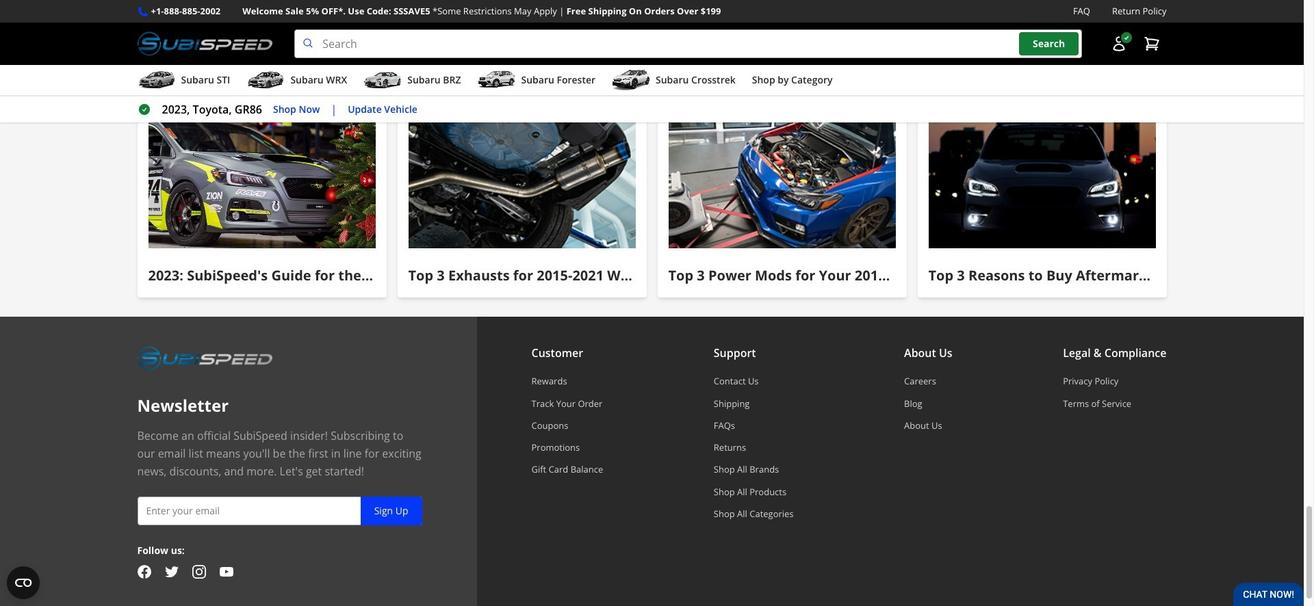 Task type: locate. For each thing, give the bounding box(es) containing it.
wrx/sti aftermarket light image
[[929, 117, 1156, 248]]

0 vertical spatial subispeed logo image
[[137, 30, 273, 58]]

a subaru brz thumbnail image image
[[364, 70, 402, 90]]

instagram logo image
[[192, 566, 206, 579]]

wrx/sti engine bay image
[[669, 117, 896, 248]]

search input field
[[295, 30, 1082, 58]]

2 subispeed logo image from the top
[[137, 345, 273, 373]]

Enter your email text field
[[137, 497, 422, 526]]

youtube logo image
[[219, 566, 233, 579]]

1 subispeed logo image from the top
[[137, 30, 273, 58]]

facebook logo image
[[137, 566, 151, 579]]

1 vertical spatial subispeed logo image
[[137, 345, 273, 373]]

button image
[[1111, 36, 1127, 52]]

subispeed logo image
[[137, 30, 273, 58], [137, 345, 273, 373]]



Task type: vqa. For each thing, say whether or not it's contained in the screenshot.
Instagram logo on the bottom
yes



Task type: describe. For each thing, give the bounding box(es) containing it.
a subaru wrx thumbnail image image
[[247, 70, 285, 90]]

wrx/sti exhaust image
[[408, 117, 636, 248]]

twitter logo image
[[165, 566, 178, 579]]

a subaru sti thumbnail image image
[[137, 70, 176, 90]]

a subaru crosstrek thumbnail image image
[[612, 70, 651, 90]]

wrx/sti interior image
[[148, 117, 376, 248]]

open widget image
[[7, 567, 40, 600]]

a subaru forester thumbnail image image
[[478, 70, 516, 90]]



